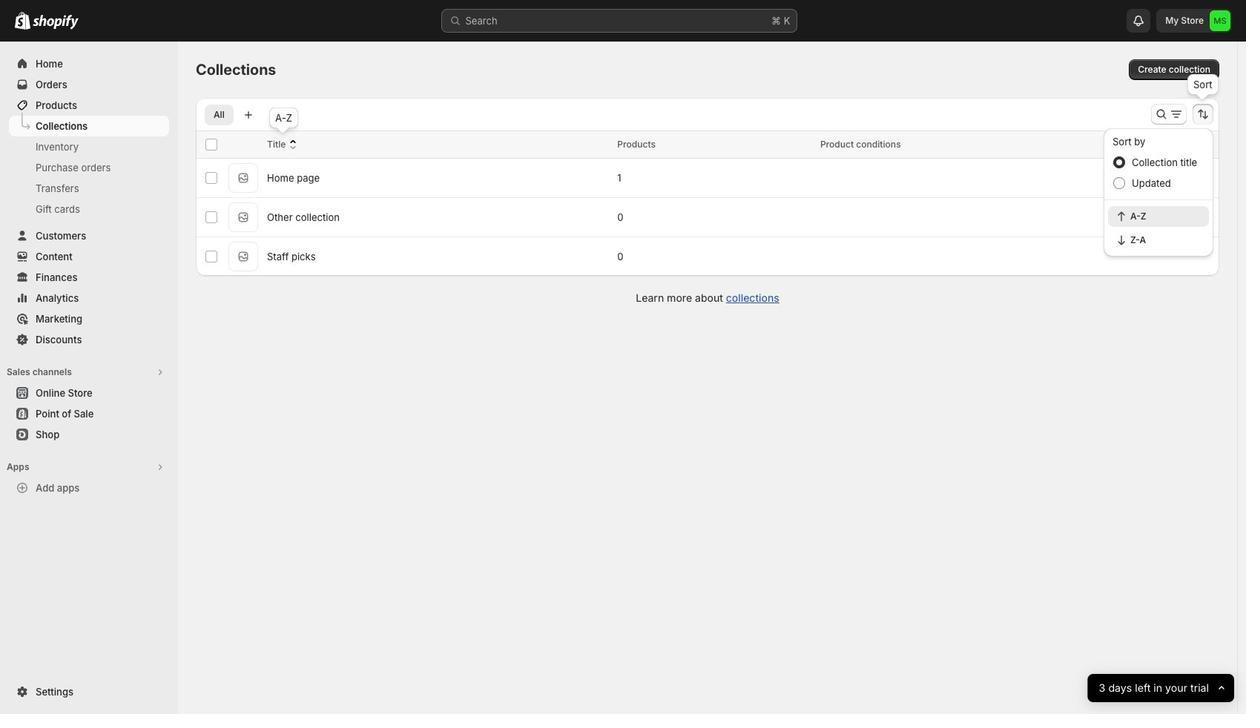 Task type: describe. For each thing, give the bounding box(es) containing it.
1 vertical spatial tooltip
[[270, 108, 298, 128]]



Task type: vqa. For each thing, say whether or not it's contained in the screenshot.
the top tooltip
yes



Task type: locate. For each thing, give the bounding box(es) containing it.
tooltip
[[1188, 74, 1219, 95], [270, 108, 298, 128]]

0 vertical spatial tooltip
[[1188, 74, 1219, 95]]

0 horizontal spatial shopify image
[[15, 12, 30, 30]]

0 horizontal spatial tooltip
[[270, 108, 298, 128]]

1 horizontal spatial shopify image
[[33, 15, 79, 30]]

my store image
[[1210, 10, 1231, 31]]

1 horizontal spatial tooltip
[[1188, 74, 1219, 95]]

shopify image
[[15, 12, 30, 30], [33, 15, 79, 30]]



